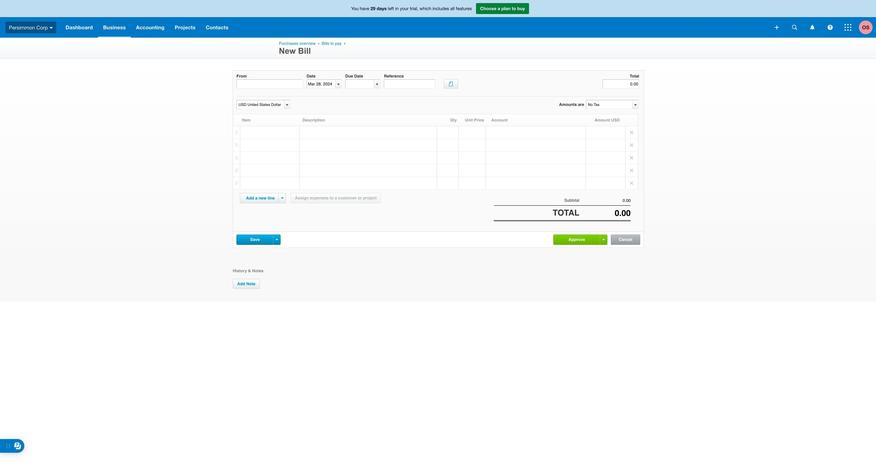 Task type: locate. For each thing, give the bounding box(es) containing it.
1 horizontal spatial svg image
[[828, 25, 833, 30]]

3 delete line item image from the top
[[626, 164, 638, 177]]

more save options... image
[[276, 239, 278, 241]]

svg image
[[845, 24, 852, 31], [792, 25, 798, 30], [775, 25, 779, 29], [50, 27, 53, 29]]

svg image
[[811, 25, 815, 30], [828, 25, 833, 30]]

None text field
[[237, 79, 303, 89], [603, 79, 640, 89], [346, 80, 374, 88], [237, 100, 283, 109], [580, 198, 631, 203], [580, 209, 631, 218], [237, 79, 303, 89], [603, 79, 640, 89], [346, 80, 374, 88], [237, 100, 283, 109], [580, 198, 631, 203], [580, 209, 631, 218]]

delete line item image
[[626, 126, 638, 139]]

banner
[[0, 0, 876, 38]]

2 svg image from the left
[[828, 25, 833, 30]]

delete line item image
[[626, 139, 638, 151], [626, 152, 638, 164], [626, 164, 638, 177], [626, 177, 638, 189]]

None text field
[[384, 79, 436, 89], [307, 80, 336, 88], [586, 100, 632, 109], [384, 79, 436, 89], [307, 80, 336, 88], [586, 100, 632, 109]]

0 horizontal spatial svg image
[[811, 25, 815, 30]]



Task type: describe. For each thing, give the bounding box(es) containing it.
4 delete line item image from the top
[[626, 177, 638, 189]]

more add line options... image
[[281, 198, 284, 199]]

1 svg image from the left
[[811, 25, 815, 30]]

more approve options... image
[[603, 239, 605, 241]]

1 delete line item image from the top
[[626, 139, 638, 151]]

2 delete line item image from the top
[[626, 152, 638, 164]]



Task type: vqa. For each thing, say whether or not it's contained in the screenshot.
Delete line item image
yes



